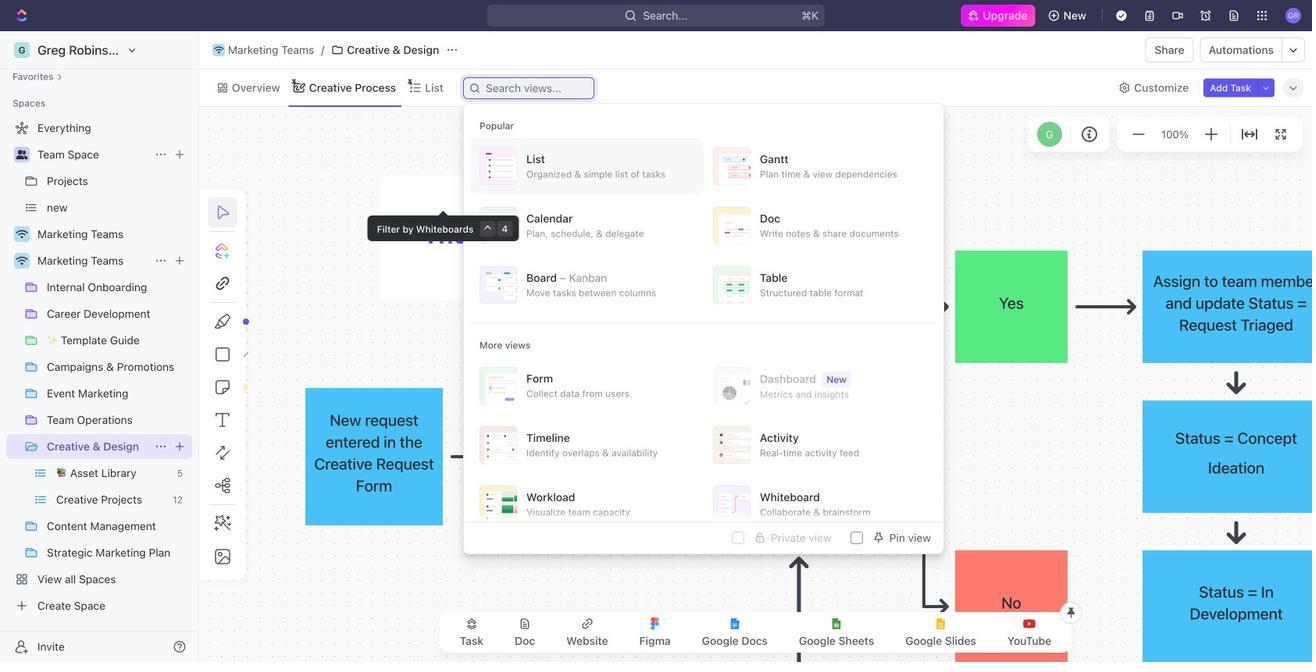 Task type: vqa. For each thing, say whether or not it's contained in the screenshot.
"Board" icon
yes



Task type: locate. For each thing, give the bounding box(es) containing it.
gantt image
[[713, 148, 751, 185]]

workload image
[[480, 486, 517, 523]]

tree
[[6, 116, 192, 619]]

None checkbox
[[732, 532, 745, 544]]

form image
[[480, 367, 517, 405]]

None checkbox
[[851, 532, 863, 544]]

timeline image
[[480, 426, 517, 464]]

list image
[[480, 148, 517, 185]]

Search views... text field
[[486, 82, 588, 95]]



Task type: describe. For each thing, give the bounding box(es) containing it.
calendar image
[[480, 207, 517, 244]]

dashboard image
[[713, 367, 751, 405]]

sidebar navigation
[[0, 31, 199, 662]]

tree inside sidebar 'navigation'
[[6, 116, 192, 619]]

table image
[[713, 266, 751, 304]]

user group image
[[16, 150, 28, 159]]

board image
[[480, 266, 517, 304]]

activity image
[[713, 426, 751, 464]]

whiteboard image
[[713, 486, 751, 523]]

wifi image
[[214, 46, 224, 54]]

doc image
[[713, 207, 751, 244]]

wifi image
[[16, 256, 28, 266]]



